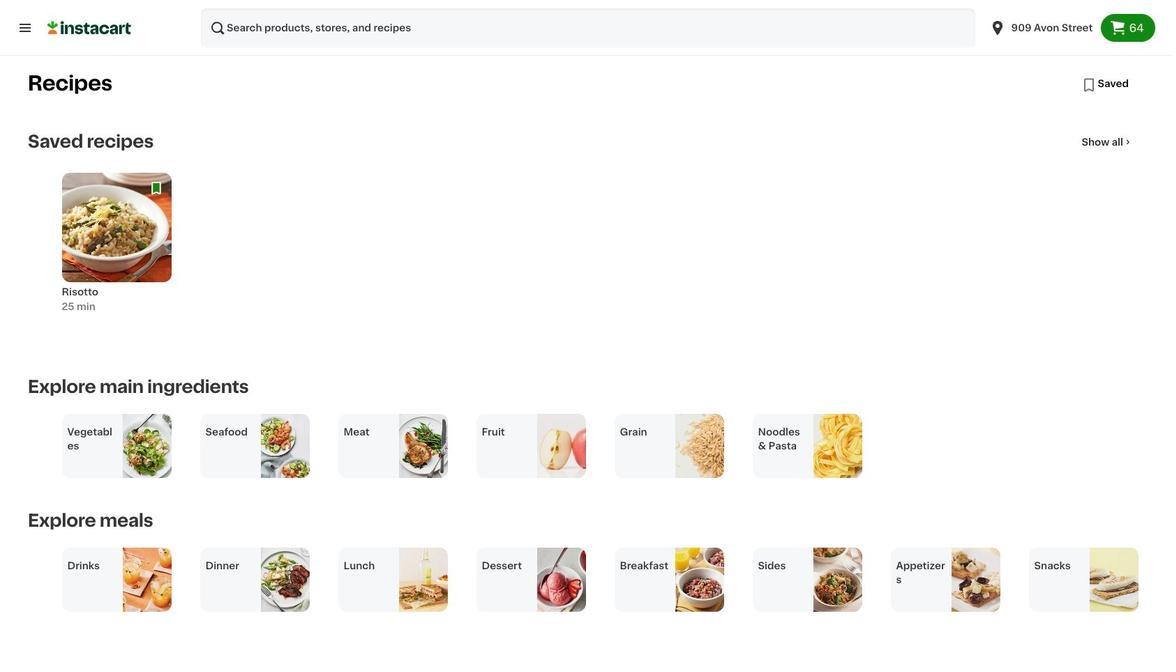 Task type: describe. For each thing, give the bounding box(es) containing it.
item carousel region
[[28, 548, 1164, 613]]

recipe card group
[[62, 173, 171, 345]]

instacart logo image
[[47, 20, 131, 36]]



Task type: vqa. For each thing, say whether or not it's contained in the screenshot.
tab panel
no



Task type: locate. For each thing, give the bounding box(es) containing it.
None search field
[[201, 8, 975, 47]]

Search field
[[201, 8, 975, 47]]



